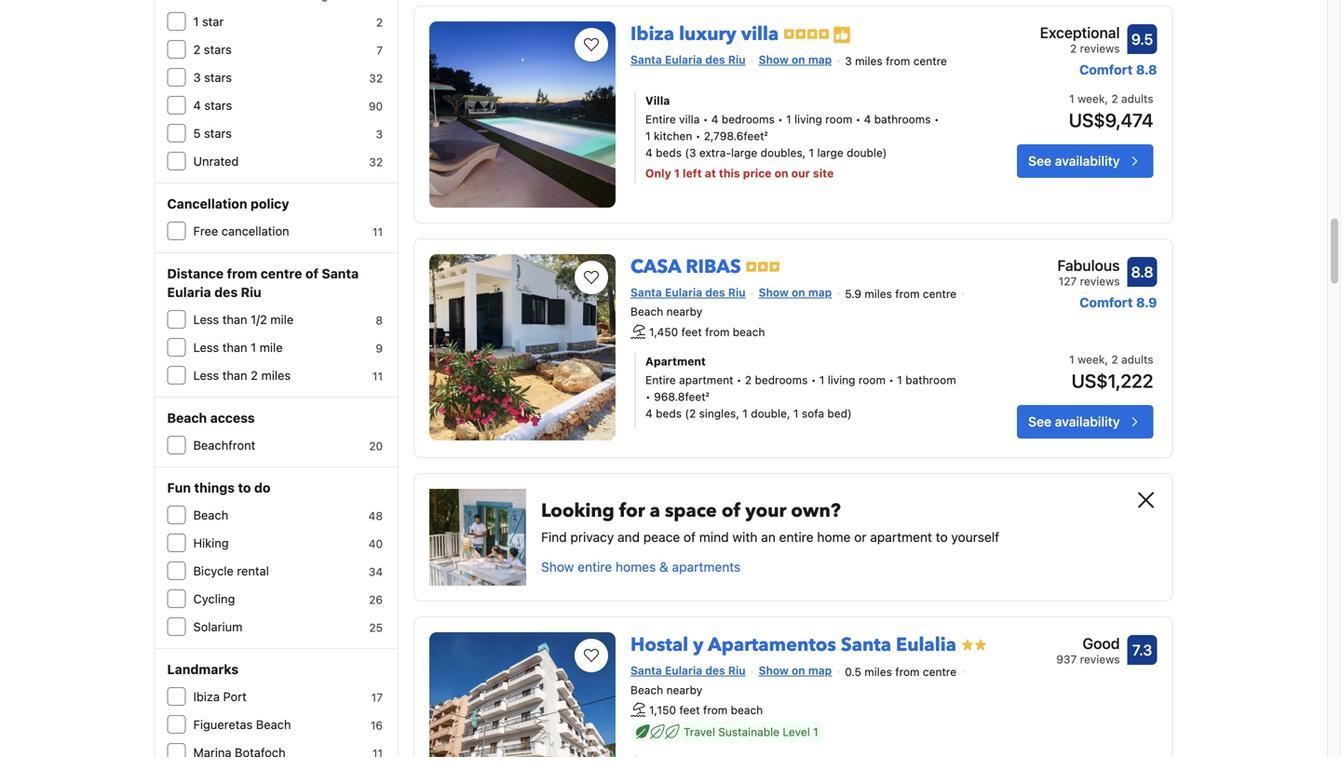 Task type: vqa. For each thing, say whether or not it's contained in the screenshot.
GIVE FEEDBACK on the bottom
no



Task type: locate. For each thing, give the bounding box(es) containing it.
show down find
[[541, 559, 574, 575]]

1 availability from the top
[[1055, 153, 1120, 169]]

centre up bathrooms
[[913, 54, 947, 67]]

from for 1,150 feet from beach
[[703, 703, 728, 716]]

2
[[376, 16, 383, 29], [1070, 42, 1077, 55], [193, 42, 201, 56], [1112, 92, 1118, 105], [1112, 353, 1118, 366], [251, 368, 258, 382], [745, 374, 752, 387]]

• down villa link
[[778, 113, 783, 126]]

1 horizontal spatial living
[[828, 374, 856, 387]]

santa eularia des riu down casa ribas
[[631, 286, 746, 299]]

from for 1,450 feet from beach
[[705, 325, 730, 338]]

reviews inside fabulous 127 reviews
[[1080, 275, 1120, 288]]

2 see availability link from the top
[[1017, 405, 1154, 439]]

2 less from the top
[[193, 340, 219, 354]]

0 vertical spatial living
[[795, 113, 822, 126]]

less down less than 1 mile
[[193, 368, 219, 382]]

1 horizontal spatial 3
[[376, 128, 383, 141]]

room inside villa entire villa • 4 bedrooms • 1 living room • 4 bathrooms • 1 kitchen • 2,798.6feet² 4 beds (3 extra-large doubles, 1 large double) only 1 left at this price on our site
[[825, 113, 853, 126]]

sofa
[[802, 407, 824, 420]]

adults up us$9,474
[[1121, 92, 1154, 105]]

adults
[[1121, 92, 1154, 105], [1121, 353, 1154, 366]]

1 santa eularia des riu from the top
[[631, 53, 746, 66]]

beach down the things
[[193, 508, 228, 522]]

1 vertical spatial apartment
[[870, 530, 932, 545]]

our
[[791, 167, 810, 180]]

miles up bathrooms
[[855, 54, 883, 67]]

good element
[[1057, 633, 1120, 655]]

map up villa link
[[808, 53, 832, 66]]

0 vertical spatial week
[[1078, 92, 1105, 105]]

1 vertical spatial than
[[222, 340, 247, 354]]

1 horizontal spatial to
[[936, 530, 948, 545]]

beach up "sustainable"
[[731, 703, 763, 716]]

1 vertical spatial map
[[808, 286, 832, 299]]

1 vertical spatial beds
[[656, 407, 682, 420]]

2 up us$1,222
[[1112, 353, 1118, 366]]

riu down the apartamentos
[[728, 664, 746, 677]]

1 horizontal spatial of
[[684, 530, 696, 545]]

2 availability from the top
[[1055, 414, 1120, 429]]

from up bathrooms
[[886, 54, 910, 67]]

on
[[792, 53, 805, 66], [775, 167, 789, 180], [792, 286, 805, 299], [792, 664, 805, 677]]

on left 5.9
[[792, 286, 805, 299]]

cycling
[[193, 592, 235, 606]]

on for 3 miles from centre
[[792, 53, 805, 66]]

centre down eulalia
[[923, 665, 957, 678]]

from up travel
[[703, 703, 728, 716]]

0 vertical spatial 32
[[369, 72, 383, 85]]

, up us$1,222
[[1105, 353, 1108, 366]]

1 11 from the top
[[373, 225, 383, 238]]

centre inside 0.5 miles from centre beach nearby
[[923, 665, 957, 678]]

1 than from the top
[[222, 313, 247, 326]]

16
[[371, 719, 383, 732]]

4 left (2
[[646, 407, 653, 420]]

bedrooms down apartment link
[[755, 374, 808, 387]]

show on map down hostal y apartamentos santa eulalia
[[759, 664, 832, 677]]

living inside apartment entire apartment • 2 bedrooms • 1 living room • 1 bathroom • 968.8feet² 4 beds (2 singles, 1 double, 1 sofa bed)
[[828, 374, 856, 387]]

2 horizontal spatial 3
[[845, 54, 852, 67]]

1 vertical spatial week
[[1078, 353, 1105, 366]]

figueretas
[[193, 718, 253, 732]]

from right 5.9
[[895, 287, 920, 300]]

left
[[683, 167, 702, 180]]

5 stars
[[193, 126, 232, 140]]

entire down privacy on the bottom left of the page
[[578, 559, 612, 575]]

apartment inside apartment entire apartment • 2 bedrooms • 1 living room • 1 bathroom • 968.8feet² 4 beds (2 singles, 1 double, 1 sofa bed)
[[679, 374, 733, 387]]

fabulous element
[[1058, 254, 1120, 277]]

to
[[238, 480, 251, 496], [936, 530, 948, 545]]

2 week from the top
[[1078, 353, 1105, 366]]

show for 3 miles from centre
[[759, 53, 789, 66]]

1,150 feet from beach
[[649, 703, 763, 716]]

stars up 4 stars
[[204, 70, 232, 84]]

for
[[619, 498, 645, 524]]

eularia down the y
[[665, 664, 702, 677]]

0 vertical spatial entire
[[779, 530, 814, 545]]

reviews down good
[[1080, 653, 1120, 666]]

3 down this property is part of our preferred partner programme. it is committed to providing commendable service and good value. it will pay us a higher commission if you make a booking. icon
[[845, 54, 852, 67]]

1
[[193, 14, 199, 28], [1069, 92, 1075, 105], [786, 113, 791, 126], [646, 129, 651, 142], [809, 146, 814, 159], [674, 167, 680, 180], [251, 340, 256, 354], [1069, 353, 1075, 366], [819, 374, 825, 387], [897, 374, 902, 387], [743, 407, 748, 420], [793, 407, 799, 420], [813, 726, 818, 739]]

riu down luxury
[[728, 53, 746, 66]]

2 down "exceptional" at the right top
[[1070, 42, 1077, 55]]

riu up less than 1/2 mile
[[241, 285, 261, 300]]

1 vertical spatial living
[[828, 374, 856, 387]]

1 map from the top
[[808, 53, 832, 66]]

1 vertical spatial comfort
[[1080, 295, 1133, 310]]

casa ribas image
[[429, 254, 616, 440]]

8
[[376, 314, 383, 327]]

1 horizontal spatial room
[[859, 374, 886, 387]]

0 vertical spatial to
[[238, 480, 251, 496]]

to left do
[[238, 480, 251, 496]]

1 week from the top
[[1078, 92, 1105, 105]]

entire inside villa entire villa • 4 bedrooms • 1 living room • 4 bathrooms • 1 kitchen • 2,798.6feet² 4 beds (3 extra-large doubles, 1 large double) only 1 left at this price on our site
[[646, 113, 676, 126]]

less
[[193, 313, 219, 326], [193, 340, 219, 354], [193, 368, 219, 382]]

32 for 3 stars
[[369, 72, 383, 85]]

1 vertical spatial reviews
[[1080, 275, 1120, 288]]

2 reviews from the top
[[1080, 275, 1120, 288]]

from down eulalia
[[895, 665, 920, 678]]

beach up the 1,150 at the bottom of page
[[631, 683, 663, 697]]

feet up travel
[[679, 703, 700, 716]]

1 vertical spatial availability
[[1055, 414, 1120, 429]]

less than 2 miles
[[193, 368, 291, 382]]

1 vertical spatial show on map
[[759, 286, 832, 299]]

0 vertical spatial ,
[[1105, 92, 1108, 105]]

1 vertical spatial less
[[193, 340, 219, 354]]

1 see availability link from the top
[[1017, 144, 1154, 178]]

1 vertical spatial of
[[722, 498, 741, 524]]

1 less from the top
[[193, 313, 219, 326]]

2 inside apartment entire apartment • 2 bedrooms • 1 living room • 1 bathroom • 968.8feet² 4 beds (2 singles, 1 double, 1 sofa bed)
[[745, 374, 752, 387]]

1 inside 1 week , 2 adults us$1,222
[[1069, 353, 1075, 366]]

show entire homes & apartments button
[[541, 558, 741, 577]]

see for ibiza luxury villa
[[1028, 153, 1052, 169]]

villa inside villa entire villa • 4 bedrooms • 1 living room • 4 bathrooms • 1 kitchen • 2,798.6feet² 4 beds (3 extra-large doubles, 1 large double) only 1 left at this price on our site
[[679, 113, 700, 126]]

miles right 0.5
[[865, 665, 892, 678]]

see availability
[[1028, 153, 1120, 169], [1028, 414, 1120, 429]]

1 horizontal spatial ibiza
[[631, 21, 674, 47]]

2 vertical spatial of
[[684, 530, 696, 545]]

see availability link for casa ribas
[[1017, 405, 1154, 439]]

1 vertical spatial see availability link
[[1017, 405, 1154, 439]]

kitchen
[[654, 129, 692, 142]]

1 vertical spatial room
[[859, 374, 886, 387]]

1 beds from the top
[[656, 146, 682, 159]]

room left bathroom
[[859, 374, 886, 387]]

availability down us$1,222
[[1055, 414, 1120, 429]]

1 horizontal spatial large
[[817, 146, 844, 159]]

0 vertical spatial bedrooms
[[722, 113, 775, 126]]

0 vertical spatial nearby
[[667, 305, 703, 318]]

des down the ribas
[[705, 286, 725, 299]]

1 left star
[[193, 14, 199, 28]]

room for ibiza luxury villa
[[825, 113, 853, 126]]

entire for casa
[[646, 374, 676, 387]]

2 up double,
[[745, 374, 752, 387]]

bedrooms inside villa entire villa • 4 bedrooms • 1 living room • 4 bathrooms • 1 kitchen • 2,798.6feet² 4 beds (3 extra-large doubles, 1 large double) only 1 left at this price on our site
[[722, 113, 775, 126]]

bedrooms
[[722, 113, 775, 126], [755, 374, 808, 387]]

2 , from the top
[[1105, 353, 1108, 366]]

from up apartment
[[705, 325, 730, 338]]

, inside 1 week , 2 adults us$9,474
[[1105, 92, 1108, 105]]

• left bathroom
[[889, 374, 894, 387]]

own?
[[791, 498, 841, 524]]

villa for entire
[[679, 113, 700, 126]]

des down luxury
[[705, 53, 725, 66]]

2 vertical spatial show on map
[[759, 664, 832, 677]]

santa inside hostal y apartamentos santa eulalia 'link'
[[841, 633, 891, 658]]

3 map from the top
[[808, 664, 832, 677]]

mile
[[270, 313, 294, 326], [260, 340, 283, 354]]

3 santa eularia des riu from the top
[[631, 664, 746, 677]]

less for less than 1 mile
[[193, 340, 219, 354]]

scored 9.5 element
[[1128, 24, 1157, 54]]

0 vertical spatial beach
[[733, 325, 765, 338]]

comfort down fabulous 127 reviews
[[1080, 295, 1133, 310]]

see availability link down us$1,222
[[1017, 405, 1154, 439]]

availability down us$9,474
[[1055, 153, 1120, 169]]

apartment inside looking for a space of your own? find privacy and peace of mind with an entire home or apartment to yourself
[[870, 530, 932, 545]]

2 see from the top
[[1028, 414, 1052, 429]]

santa eularia des riu down the y
[[631, 664, 746, 677]]

show inside button
[[541, 559, 574, 575]]

apartment up 968.8feet²
[[679, 374, 733, 387]]

feet
[[681, 325, 702, 338], [679, 703, 700, 716]]

0.5
[[845, 665, 862, 678]]

hiking
[[193, 536, 229, 550]]

1 adults from the top
[[1121, 92, 1154, 105]]

3 than from the top
[[222, 368, 247, 382]]

hostal
[[631, 633, 688, 658]]

0 vertical spatial 11
[[373, 225, 383, 238]]

2 vertical spatial less
[[193, 368, 219, 382]]

miles down less than 1 mile
[[261, 368, 291, 382]]

looking for a space of your own? image
[[429, 489, 526, 586]]

1 large from the left
[[731, 146, 757, 159]]

32 down 90 at the left top
[[369, 156, 383, 169]]

extra-
[[699, 146, 731, 159]]

1 vertical spatial entire
[[578, 559, 612, 575]]

peace
[[644, 530, 680, 545]]

week
[[1078, 92, 1105, 105], [1078, 353, 1105, 366]]

riu for 5.9 miles from centre
[[728, 286, 746, 299]]

2 see availability from the top
[[1028, 414, 1120, 429]]

beach
[[733, 325, 765, 338], [731, 703, 763, 716]]

beach access
[[167, 410, 255, 426]]

0 vertical spatial feet
[[681, 325, 702, 338]]

0 horizontal spatial 3
[[193, 70, 201, 84]]

des up 1,150 feet from beach
[[705, 664, 725, 677]]

riu
[[728, 53, 746, 66], [241, 285, 261, 300], [728, 286, 746, 299], [728, 664, 746, 677]]

show on map left 5.9
[[759, 286, 832, 299]]

1 vertical spatial beach
[[731, 703, 763, 716]]

map for y
[[808, 664, 832, 677]]

0 vertical spatial entire
[[646, 113, 676, 126]]

santa
[[631, 53, 662, 66], [322, 266, 359, 281], [631, 286, 662, 299], [841, 633, 891, 658], [631, 664, 662, 677]]

access
[[210, 410, 255, 426]]

show down the apartamentos
[[759, 664, 789, 677]]

1 vertical spatial to
[[936, 530, 948, 545]]

1 vertical spatial entire
[[646, 374, 676, 387]]

less up less than 2 miles
[[193, 340, 219, 354]]

from inside 'distance from centre of santa eularia des riu'
[[227, 266, 257, 281]]

0 horizontal spatial of
[[305, 266, 319, 281]]

8.8 down scored 9.5 element
[[1136, 62, 1157, 77]]

miles inside 5.9 miles from centre beach nearby
[[865, 287, 892, 300]]

than
[[222, 313, 247, 326], [222, 340, 247, 354], [222, 368, 247, 382]]

0 horizontal spatial living
[[795, 113, 822, 126]]

from inside 5.9 miles from centre beach nearby
[[895, 287, 920, 300]]

1 vertical spatial santa eularia des riu
[[631, 286, 746, 299]]

4 up only
[[646, 146, 653, 159]]

living for casa ribas
[[828, 374, 856, 387]]

reviews for casa ribas
[[1080, 275, 1120, 288]]

0 horizontal spatial ibiza
[[193, 690, 220, 704]]

feet right 1,450
[[681, 325, 702, 338]]

11 for less than 2 miles
[[373, 370, 383, 383]]

0 vertical spatial availability
[[1055, 153, 1120, 169]]

comfort for casa ribas
[[1080, 295, 1133, 310]]

ibiza
[[631, 21, 674, 47], [193, 690, 220, 704]]

miles inside 0.5 miles from centre beach nearby
[[865, 665, 892, 678]]

0 horizontal spatial to
[[238, 480, 251, 496]]

0 vertical spatial map
[[808, 53, 832, 66]]

centre
[[913, 54, 947, 67], [261, 266, 302, 281], [923, 287, 957, 300], [923, 665, 957, 678]]

than down less than 1 mile
[[222, 368, 247, 382]]

0 vertical spatial less
[[193, 313, 219, 326]]

only
[[646, 167, 671, 180]]

0 vertical spatial villa
[[741, 21, 779, 47]]

1 reviews from the top
[[1080, 42, 1120, 55]]

2 map from the top
[[808, 286, 832, 299]]

apartment
[[679, 374, 733, 387], [870, 530, 932, 545]]

see availability for ibiza luxury villa
[[1028, 153, 1120, 169]]

0 vertical spatial see availability
[[1028, 153, 1120, 169]]

than for 1/2
[[222, 313, 247, 326]]

0 horizontal spatial large
[[731, 146, 757, 159]]

1 comfort from the top
[[1080, 62, 1133, 77]]

than for 1
[[222, 340, 247, 354]]

landmarks
[[167, 662, 239, 677]]

at
[[705, 167, 716, 180]]

9
[[376, 342, 383, 355]]

sustainable
[[718, 726, 780, 739]]

1 vertical spatial see availability
[[1028, 414, 1120, 429]]

living up bed)
[[828, 374, 856, 387]]

reviews down "exceptional" at the right top
[[1080, 42, 1120, 55]]

availability for casa ribas
[[1055, 414, 1120, 429]]

adults inside 1 week , 2 adults us$9,474
[[1121, 92, 1154, 105]]

adults inside 1 week , 2 adults us$1,222
[[1121, 353, 1154, 366]]

1 horizontal spatial entire
[[779, 530, 814, 545]]

nearby for casa
[[667, 305, 703, 318]]

hostal y apartamentos santa eulalia image
[[429, 633, 616, 757]]

, for ibiza luxury villa
[[1105, 92, 1108, 105]]

11 up 8
[[373, 225, 383, 238]]

2 vertical spatial than
[[222, 368, 247, 382]]

7.3
[[1132, 641, 1152, 659]]

room
[[825, 113, 853, 126], [859, 374, 886, 387]]

centre right 5.9
[[923, 287, 957, 300]]

feet for ribas
[[681, 325, 702, 338]]

, for casa ribas
[[1105, 353, 1108, 366]]

0 vertical spatial see
[[1028, 153, 1052, 169]]

4 inside apartment entire apartment • 2 bedrooms • 1 living room • 1 bathroom • 968.8feet² 4 beds (2 singles, 1 double, 1 sofa bed)
[[646, 407, 653, 420]]

mile for less than 1/2 mile
[[270, 313, 294, 326]]

living inside villa entire villa • 4 bedrooms • 1 living room • 4 bathrooms • 1 kitchen • 2,798.6feet² 4 beds (3 extra-large doubles, 1 large double) only 1 left at this price on our site
[[795, 113, 822, 126]]

0 vertical spatial adults
[[1121, 92, 1154, 105]]

0 vertical spatial 3
[[845, 54, 852, 67]]

beach
[[631, 305, 663, 318], [167, 410, 207, 426], [193, 508, 228, 522], [631, 683, 663, 697], [256, 718, 291, 732]]

an
[[761, 530, 776, 545]]

doubles,
[[761, 146, 806, 159]]

see availability down us$9,474
[[1028, 153, 1120, 169]]

• down apartment link
[[811, 374, 816, 387]]

0 vertical spatial reviews
[[1080, 42, 1120, 55]]

des for 0.5 miles from centre
[[705, 664, 725, 677]]

with
[[733, 530, 758, 545]]

comfort
[[1080, 62, 1133, 77], [1080, 295, 1133, 310]]

des inside 'distance from centre of santa eularia des riu'
[[214, 285, 238, 300]]

and
[[618, 530, 640, 545]]

3 for 3 stars
[[193, 70, 201, 84]]

2 nearby from the top
[[667, 683, 703, 697]]

2 up us$9,474
[[1112, 92, 1118, 105]]

1,450
[[649, 325, 678, 338]]

1 entire from the top
[[646, 113, 676, 126]]

stars for 5 stars
[[204, 126, 232, 140]]

stars for 4 stars
[[204, 98, 232, 112]]

1 up us$1,222
[[1069, 353, 1075, 366]]

reviews for ibiza luxury villa
[[1080, 42, 1120, 55]]

3 for 3 miles from centre
[[845, 54, 852, 67]]

comfort for ibiza luxury villa
[[1080, 62, 1133, 77]]

villa
[[646, 94, 670, 107]]

32
[[369, 72, 383, 85], [369, 156, 383, 169]]

good
[[1083, 635, 1120, 653]]

entire down villa
[[646, 113, 676, 126]]

1 vertical spatial 32
[[369, 156, 383, 169]]

2 11 from the top
[[373, 370, 383, 383]]

0 horizontal spatial apartment
[[679, 374, 733, 387]]

3 show on map from the top
[[759, 664, 832, 677]]

2 vertical spatial map
[[808, 664, 832, 677]]

1 vertical spatial villa
[[679, 113, 700, 126]]

1 vertical spatial adults
[[1121, 353, 1154, 366]]

from inside 0.5 miles from centre beach nearby
[[895, 665, 920, 678]]

2 santa eularia des riu from the top
[[631, 286, 746, 299]]

show up apartment link
[[759, 286, 789, 299]]

0 vertical spatial than
[[222, 313, 247, 326]]

exceptional element
[[1040, 21, 1120, 44]]

0 vertical spatial mile
[[270, 313, 294, 326]]

room for casa ribas
[[859, 374, 886, 387]]

1 vertical spatial ,
[[1105, 353, 1108, 366]]

ibiza for ibiza luxury villa
[[631, 21, 674, 47]]

feet for y
[[679, 703, 700, 716]]

beds down kitchen
[[656, 146, 682, 159]]

11
[[373, 225, 383, 238], [373, 370, 383, 383]]

eularia down the distance
[[167, 285, 211, 300]]

beach for ribas
[[733, 325, 765, 338]]

1 vertical spatial ibiza
[[193, 690, 220, 704]]

beach inside 0.5 miles from centre beach nearby
[[631, 683, 663, 697]]

entire inside show entire homes & apartments button
[[578, 559, 612, 575]]

reviews inside "exceptional 2 reviews"
[[1080, 42, 1120, 55]]

week up us$9,474
[[1078, 92, 1105, 105]]

double)
[[847, 146, 887, 159]]

2 vertical spatial reviews
[[1080, 653, 1120, 666]]

villa up kitchen
[[679, 113, 700, 126]]

show on map up villa link
[[759, 53, 832, 66]]

0 horizontal spatial entire
[[578, 559, 612, 575]]

of inside 'distance from centre of santa eularia des riu'
[[305, 266, 319, 281]]

1 vertical spatial feet
[[679, 703, 700, 716]]

week inside 1 week , 2 adults us$9,474
[[1078, 92, 1105, 105]]

1 , from the top
[[1105, 92, 1108, 105]]

4 up "double)"
[[864, 113, 871, 126]]

see availability link for ibiza luxury villa
[[1017, 144, 1154, 178]]

ibiza inside ibiza luxury villa link
[[631, 21, 674, 47]]

riu for 0.5 miles from centre
[[728, 664, 746, 677]]

1 nearby from the top
[[667, 305, 703, 318]]

nearby up 1,150 feet from beach
[[667, 683, 703, 697]]

bedrooms inside apartment entire apartment • 2 bedrooms • 1 living room • 1 bathroom • 968.8feet² 4 beds (2 singles, 1 double, 1 sofa bed)
[[755, 374, 808, 387]]

2 beds from the top
[[656, 407, 682, 420]]

, inside 1 week , 2 adults us$1,222
[[1105, 353, 1108, 366]]

less up less than 1 mile
[[193, 313, 219, 326]]

0 vertical spatial comfort
[[1080, 62, 1133, 77]]

miles right 5.9
[[865, 287, 892, 300]]

stars down star
[[204, 42, 232, 56]]

3 less from the top
[[193, 368, 219, 382]]

entire inside apartment entire apartment • 2 bedrooms • 1 living room • 1 bathroom • 968.8feet² 4 beds (2 singles, 1 double, 1 sofa bed)
[[646, 374, 676, 387]]

1 vertical spatial see
[[1028, 414, 1052, 429]]

2 than from the top
[[222, 340, 247, 354]]

0 vertical spatial of
[[305, 266, 319, 281]]

1 see from the top
[[1028, 153, 1052, 169]]

1 show on map from the top
[[759, 53, 832, 66]]

2 adults from the top
[[1121, 353, 1154, 366]]

0 vertical spatial see availability link
[[1017, 144, 1154, 178]]

week up us$1,222
[[1078, 353, 1105, 366]]

beach up 1,450
[[631, 305, 663, 318]]

map left 5.9
[[808, 286, 832, 299]]

2 down 1 star
[[193, 42, 201, 56]]

2 inside "exceptional 2 reviews"
[[1070, 42, 1077, 55]]

(3
[[685, 146, 696, 159]]

unrated
[[193, 154, 239, 168]]

0 vertical spatial room
[[825, 113, 853, 126]]

beds
[[656, 146, 682, 159], [656, 407, 682, 420]]

map left 0.5
[[808, 664, 832, 677]]

0 vertical spatial apartment
[[679, 374, 733, 387]]

2 vertical spatial 3
[[376, 128, 383, 141]]

1 vertical spatial mile
[[260, 340, 283, 354]]

from down free cancellation on the left top
[[227, 266, 257, 281]]

0 horizontal spatial villa
[[679, 113, 700, 126]]

2 vertical spatial santa eularia des riu
[[631, 664, 746, 677]]

0 vertical spatial santa eularia des riu
[[631, 53, 746, 66]]

2 show on map from the top
[[759, 286, 832, 299]]

comfort 8.8
[[1080, 62, 1157, 77]]

1 left left
[[674, 167, 680, 180]]

1 vertical spatial bedrooms
[[755, 374, 808, 387]]

1,450 feet from beach
[[649, 325, 765, 338]]

than for 2
[[222, 368, 247, 382]]

availability for ibiza luxury villa
[[1055, 153, 1120, 169]]

week inside 1 week , 2 adults us$1,222
[[1078, 353, 1105, 366]]

1 vertical spatial 3
[[193, 70, 201, 84]]

0 horizontal spatial room
[[825, 113, 853, 126]]

beach left the 'access'
[[167, 410, 207, 426]]

1 vertical spatial nearby
[[667, 683, 703, 697]]

2 large from the left
[[817, 146, 844, 159]]

0 vertical spatial ibiza
[[631, 21, 674, 47]]

2 entire from the top
[[646, 374, 676, 387]]

1 vertical spatial 11
[[373, 370, 383, 383]]

2 32 from the top
[[369, 156, 383, 169]]

home
[[817, 530, 851, 545]]

eularia for 3 miles from centre
[[665, 53, 702, 66]]

fun things to do
[[167, 480, 271, 496]]

from for 3 miles from centre
[[886, 54, 910, 67]]

adults up us$1,222
[[1121, 353, 1154, 366]]

1 32 from the top
[[369, 72, 383, 85]]

room inside apartment entire apartment • 2 bedrooms • 1 living room • 1 bathroom • 968.8feet² 4 beds (2 singles, 1 double, 1 sofa bed)
[[859, 374, 886, 387]]

0 vertical spatial show on map
[[759, 53, 832, 66]]

nearby inside 5.9 miles from centre beach nearby
[[667, 305, 703, 318]]

1 horizontal spatial apartment
[[870, 530, 932, 545]]

nearby
[[667, 305, 703, 318], [667, 683, 703, 697]]

nearby for hostal
[[667, 683, 703, 697]]

mile right 1/2
[[270, 313, 294, 326]]

0 vertical spatial 8.8
[[1136, 62, 1157, 77]]

3 reviews from the top
[[1080, 653, 1120, 666]]

large
[[731, 146, 757, 159], [817, 146, 844, 159]]

bicycle
[[193, 564, 234, 578]]

living down villa link
[[795, 113, 822, 126]]

mile for less than 1 mile
[[260, 340, 283, 354]]

eularia down ibiza luxury villa
[[665, 53, 702, 66]]

2 horizontal spatial of
[[722, 498, 741, 524]]

stars for 2 stars
[[204, 42, 232, 56]]

reviews down fabulous
[[1080, 275, 1120, 288]]

see availability down us$1,222
[[1028, 414, 1120, 429]]

santa eularia des riu for ribas
[[631, 286, 746, 299]]

1 see availability from the top
[[1028, 153, 1120, 169]]

centre inside 5.9 miles from centre beach nearby
[[923, 287, 957, 300]]

entire right an
[[779, 530, 814, 545]]

show for 0.5 miles from centre
[[759, 664, 789, 677]]

nearby inside 0.5 miles from centre beach nearby
[[667, 683, 703, 697]]

2 comfort from the top
[[1080, 295, 1133, 310]]

room down villa link
[[825, 113, 853, 126]]

apartment right the or
[[870, 530, 932, 545]]

homes
[[616, 559, 656, 575]]

3 down 90 at the left top
[[376, 128, 383, 141]]

0 vertical spatial beds
[[656, 146, 682, 159]]

8.8
[[1136, 62, 1157, 77], [1131, 263, 1154, 281]]

1 horizontal spatial villa
[[741, 21, 779, 47]]



Task type: describe. For each thing, give the bounding box(es) containing it.
968.8feet²
[[654, 390, 709, 403]]

scored 8.8 element
[[1128, 257, 1157, 287]]

beach for y
[[731, 703, 763, 716]]

bathroom
[[906, 374, 956, 387]]

santa inside 'distance from centre of santa eularia des riu'
[[322, 266, 359, 281]]

bathrooms
[[874, 113, 931, 126]]

3 miles from centre
[[845, 54, 947, 67]]

1 up our
[[809, 146, 814, 159]]

8.9
[[1136, 295, 1157, 310]]

looking
[[541, 498, 615, 524]]

a
[[650, 498, 660, 524]]

1 week , 2 adults us$1,222
[[1069, 353, 1154, 392]]

centre inside 'distance from centre of santa eularia des riu'
[[261, 266, 302, 281]]

• up 2,798.6feet²
[[703, 113, 708, 126]]

exceptional 2 reviews
[[1040, 24, 1120, 55]]

less for less than 1/2 mile
[[193, 313, 219, 326]]

luxury
[[679, 21, 737, 47]]

7
[[377, 44, 383, 57]]

find
[[541, 530, 567, 545]]

• up singles,
[[737, 374, 742, 387]]

adults for casa ribas
[[1121, 353, 1154, 366]]

star
[[202, 14, 224, 28]]

see for casa ribas
[[1028, 414, 1052, 429]]

y
[[693, 633, 704, 658]]

beds inside apartment entire apartment • 2 bedrooms • 1 living room • 1 bathroom • 968.8feet² 4 beds (2 singles, 1 double, 1 sofa bed)
[[656, 407, 682, 420]]

des for 3 miles from centre
[[705, 53, 725, 66]]

casa
[[631, 254, 681, 280]]

from for 0.5 miles from centre beach nearby
[[895, 665, 920, 678]]

less than 1/2 mile
[[193, 313, 294, 326]]

map for ribas
[[808, 286, 832, 299]]

figueretas beach
[[193, 718, 291, 732]]

this property is part of our preferred partner programme. it is committed to providing commendable service and good value. it will pay us a higher commission if you make a booking. image
[[833, 26, 852, 44]]

entire for ibiza
[[646, 113, 676, 126]]

eularia inside 'distance from centre of santa eularia des riu'
[[167, 285, 211, 300]]

2,798.6feet²
[[704, 129, 768, 142]]

space
[[665, 498, 717, 524]]

beach inside 5.9 miles from centre beach nearby
[[631, 305, 663, 318]]

rental
[[237, 564, 269, 578]]

5.9 miles from centre beach nearby
[[631, 287, 957, 318]]

price
[[743, 167, 772, 180]]

apartamentos
[[708, 633, 836, 658]]

riu inside 'distance from centre of santa eularia des riu'
[[241, 285, 261, 300]]

127
[[1059, 275, 1077, 288]]

distance
[[167, 266, 224, 281]]

2 stars
[[193, 42, 232, 56]]

site
[[813, 167, 834, 180]]

2 up '7'
[[376, 16, 383, 29]]

this
[[719, 167, 740, 180]]

on for 5.9 miles from centre
[[792, 286, 805, 299]]

bed)
[[827, 407, 852, 420]]

1 left sofa
[[793, 407, 799, 420]]

11 for free cancellation
[[373, 225, 383, 238]]

40
[[369, 537, 383, 550]]

4 up 5
[[193, 98, 201, 112]]

miles for 0.5 miles from centre beach nearby
[[865, 665, 892, 678]]

less for less than 2 miles
[[193, 368, 219, 382]]

eulalia
[[896, 633, 957, 658]]

• right bathrooms
[[934, 113, 939, 126]]

• up "double)"
[[856, 113, 861, 126]]

your
[[745, 498, 787, 524]]

show on map for ribas
[[759, 286, 832, 299]]

48
[[369, 510, 383, 523]]

1 left bathroom
[[897, 374, 902, 387]]

1 week , 2 adults us$9,474
[[1069, 92, 1154, 131]]

beach right figueretas
[[256, 718, 291, 732]]

on inside villa entire villa • 4 bedrooms • 1 living room • 4 bathrooms • 1 kitchen • 2,798.6feet² 4 beds (3 extra-large doubles, 1 large double) only 1 left at this price on our site
[[775, 167, 789, 180]]

1 left kitchen
[[646, 129, 651, 142]]

exceptional
[[1040, 24, 1120, 41]]

ibiza luxury villa link
[[631, 14, 779, 47]]

on for 0.5 miles from centre
[[792, 664, 805, 677]]

show on map for y
[[759, 664, 832, 677]]

mind
[[699, 530, 729, 545]]

miles for 5.9 miles from centre beach nearby
[[865, 287, 892, 300]]

apartment
[[646, 355, 706, 368]]

hostal y apartamentos santa eulalia
[[631, 633, 957, 658]]

9.5
[[1131, 30, 1153, 48]]

show for 5.9 miles from centre
[[759, 286, 789, 299]]

17
[[371, 691, 383, 704]]

ribas
[[686, 254, 741, 280]]

des for 5.9 miles from centre
[[705, 286, 725, 299]]

casa ribas
[[631, 254, 741, 280]]

us$1,222
[[1072, 370, 1154, 392]]

90
[[369, 100, 383, 113]]

singles,
[[699, 407, 739, 420]]

• up (3
[[696, 129, 701, 142]]

double,
[[751, 407, 790, 420]]

34
[[369, 565, 383, 578]]

beachfront
[[193, 438, 255, 452]]

centre for 5.9 miles from centre beach nearby
[[923, 287, 957, 300]]

bedrooms for ribas
[[755, 374, 808, 387]]

villa entire villa • 4 bedrooms • 1 living room • 4 bathrooms • 1 kitchen • 2,798.6feet² 4 beds (3 extra-large doubles, 1 large double) only 1 left at this price on our site
[[646, 94, 939, 180]]

eularia for 0.5 miles from centre
[[665, 664, 702, 677]]

distance from centre of santa eularia des riu
[[167, 266, 359, 300]]

travel sustainable level 1
[[684, 726, 818, 739]]

comfort 8.9
[[1080, 295, 1157, 310]]

20
[[369, 440, 383, 453]]

santa for 5.9 miles from centre
[[631, 286, 662, 299]]

yourself
[[951, 530, 1000, 545]]

1 left double,
[[743, 407, 748, 420]]

ibiza luxury villa
[[631, 21, 779, 47]]

free
[[193, 224, 218, 238]]

1 vertical spatial 8.8
[[1131, 263, 1154, 281]]

4 up 2,798.6feet²
[[711, 113, 719, 126]]

2 down less than 1 mile
[[251, 368, 258, 382]]

1 down 1/2
[[251, 340, 256, 354]]

3 stars
[[193, 70, 232, 84]]

26
[[369, 593, 383, 606]]

beds inside villa entire villa • 4 bedrooms • 1 living room • 4 bathrooms • 1 kitchen • 2,798.6feet² 4 beds (3 extra-large doubles, 1 large double) only 1 left at this price on our site
[[656, 146, 682, 159]]

&
[[659, 559, 669, 575]]

apartment link
[[646, 353, 960, 370]]

santa for 3 miles from centre
[[631, 53, 662, 66]]

centre for 3 miles from centre
[[913, 54, 947, 67]]

bedrooms for luxury
[[722, 113, 775, 126]]

2 inside 1 week , 2 adults us$1,222
[[1112, 353, 1118, 366]]

937
[[1057, 653, 1077, 666]]

to inside looking for a space of your own? find privacy and peace of mind with an entire home or apartment to yourself
[[936, 530, 948, 545]]

week for casa ribas
[[1078, 353, 1105, 366]]

• left 968.8feet²
[[646, 390, 651, 403]]

stars for 3 stars
[[204, 70, 232, 84]]

1 down villa link
[[786, 113, 791, 126]]

0.5 miles from centre beach nearby
[[631, 665, 957, 697]]

25
[[369, 621, 383, 634]]

living for ibiza luxury villa
[[795, 113, 822, 126]]

entire inside looking for a space of your own? find privacy and peace of mind with an entire home or apartment to yourself
[[779, 530, 814, 545]]

or
[[854, 530, 867, 545]]

miles for 3 miles from centre
[[855, 54, 883, 67]]

port
[[223, 690, 247, 704]]

fabulous
[[1058, 257, 1120, 274]]

this property is part of our preferred partner programme. it is committed to providing commendable service and good value. it will pay us a higher commission if you make a booking. image
[[833, 26, 852, 44]]

riu for 3 miles from centre
[[728, 53, 746, 66]]

1 right the level
[[813, 726, 818, 739]]

policy
[[251, 196, 289, 211]]

32 for unrated
[[369, 156, 383, 169]]

week for ibiza luxury villa
[[1078, 92, 1105, 105]]

ibiza luxury villa image
[[429, 21, 616, 208]]

5
[[193, 126, 201, 140]]

2 inside 1 week , 2 adults us$9,474
[[1112, 92, 1118, 105]]

1 inside 1 week , 2 adults us$9,474
[[1069, 92, 1075, 105]]

see availability for casa ribas
[[1028, 414, 1120, 429]]

centre for 0.5 miles from centre beach nearby
[[923, 665, 957, 678]]

eularia for 5.9 miles from centre
[[665, 286, 702, 299]]

santa for 0.5 miles from centre
[[631, 664, 662, 677]]

ibiza for ibiza port
[[193, 690, 220, 704]]

1/2
[[251, 313, 267, 326]]

4 stars
[[193, 98, 232, 112]]

do
[[254, 480, 271, 496]]

1 down apartment link
[[819, 374, 825, 387]]

less than 1 mile
[[193, 340, 283, 354]]

from for 5.9 miles from centre beach nearby
[[895, 287, 920, 300]]

apartments
[[672, 559, 741, 575]]

santa eularia des riu for y
[[631, 664, 746, 677]]

villa for luxury
[[741, 21, 779, 47]]

reviews inside 'good 937 reviews'
[[1080, 653, 1120, 666]]

scored 7.3 element
[[1128, 635, 1157, 665]]

cancellation policy
[[167, 196, 289, 211]]

adults for ibiza luxury villa
[[1121, 92, 1154, 105]]



